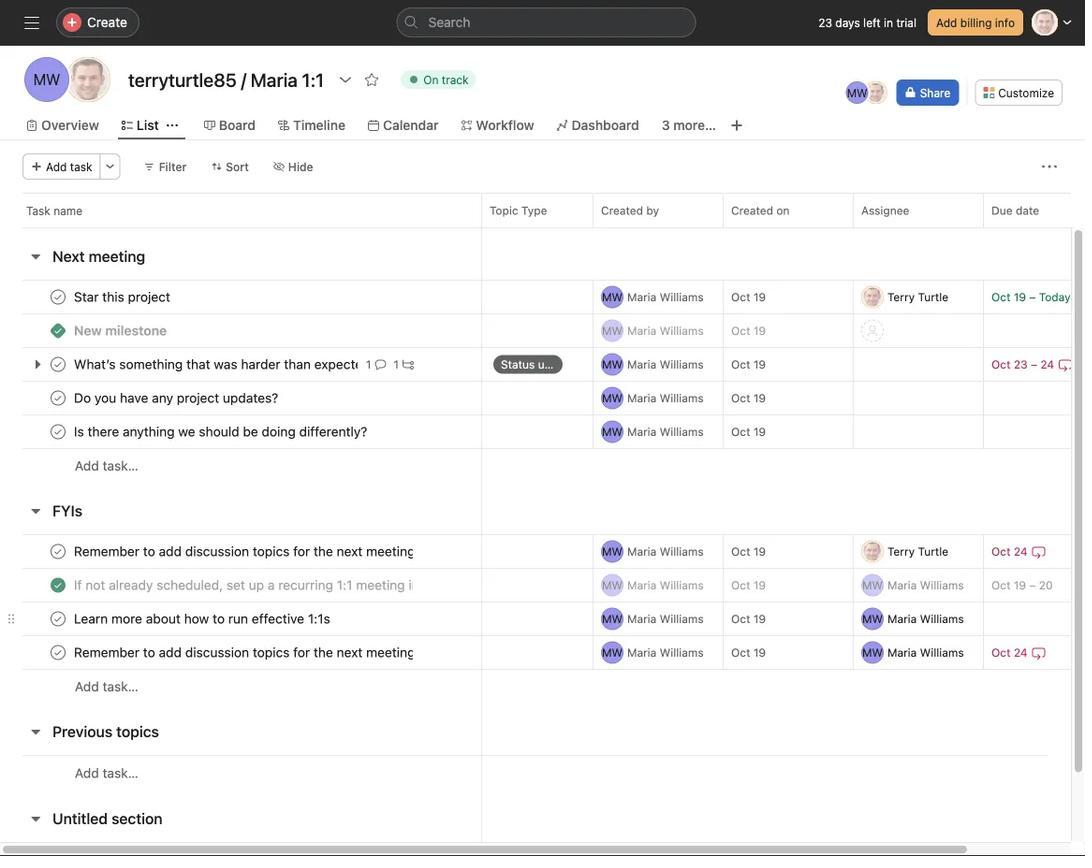 Task type: locate. For each thing, give the bounding box(es) containing it.
completed checkbox for star this project 'text box'
[[47, 286, 69, 308]]

previous
[[52, 723, 113, 741]]

oct 24
[[991, 545, 1028, 558], [991, 646, 1028, 660]]

row containing status update
[[0, 347, 1085, 382]]

0 vertical spatial turtle
[[918, 291, 949, 304]]

add task
[[46, 160, 92, 173]]

terry turtle for fyis
[[888, 545, 949, 558]]

4 completed checkbox from the top
[[47, 574, 69, 597]]

created left 'on'
[[731, 204, 773, 217]]

type
[[521, 204, 547, 217]]

0 vertical spatial repeats image
[[1058, 357, 1073, 372]]

1 oct 24 from the top
[[991, 545, 1028, 558]]

collapse task list for this section image left fyis
[[28, 504, 43, 519]]

2 completed image from the top
[[47, 353, 69, 376]]

– inside header fyis tree grid
[[1029, 579, 1036, 592]]

2 add task… row from the top
[[0, 669, 1085, 704]]

more actions image right task
[[105, 161, 116, 172]]

2 remember to add discussion topics for the next meeting cell from the top
[[0, 636, 482, 670]]

1 vertical spatial task…
[[103, 679, 138, 695]]

5 oct 19 from the top
[[731, 426, 766, 439]]

1 vertical spatial repeats image
[[1031, 544, 1046, 559]]

collapse task list for this section image left next
[[28, 249, 43, 264]]

maria williams inside the creator for learn more about how to run effective 1:1s cell
[[627, 613, 704, 626]]

collapse task list for this section image for next meeting
[[28, 249, 43, 264]]

task… down the previous topics at the bottom left
[[103, 766, 138, 781]]

completed image
[[47, 286, 69, 308], [47, 353, 69, 376], [47, 387, 69, 410], [47, 421, 69, 443], [47, 608, 69, 631]]

williams inside the creator for learn more about how to run effective 1:1s cell
[[660, 613, 704, 626]]

do you have any project updates? cell
[[0, 381, 482, 416]]

0 vertical spatial terry
[[888, 291, 915, 304]]

mw
[[33, 71, 60, 88], [847, 86, 868, 99], [602, 291, 623, 304], [602, 324, 623, 338], [602, 358, 623, 371], [602, 392, 623, 405], [602, 426, 623, 439], [602, 545, 623, 558], [602, 579, 623, 592], [862, 579, 883, 592], [602, 613, 623, 626], [862, 613, 883, 626], [602, 646, 623, 660], [862, 646, 883, 660]]

completed image inside is there anything we should be doing differently? cell
[[47, 421, 69, 443]]

add task… for third add task… 'row' from the top of the page add task… button
[[75, 766, 138, 781]]

customize button
[[975, 80, 1063, 106]]

1 remember to add discussion topics for the next meeting text field from the top
[[70, 543, 414, 561]]

terry inside header next meeting tree grid
[[888, 291, 915, 304]]

status
[[501, 358, 535, 371]]

create button
[[56, 7, 139, 37]]

task name
[[26, 204, 82, 217]]

oct 19 for creator for star this project cell at the right of page
[[731, 291, 766, 304]]

add down the previous
[[75, 766, 99, 781]]

9 oct 19 from the top
[[731, 646, 766, 660]]

terry turtle inside header next meeting tree grid
[[888, 291, 949, 304]]

3 task… from the top
[[103, 766, 138, 781]]

1 completed image from the top
[[47, 541, 69, 563]]

task… inside header fyis tree grid
[[103, 679, 138, 695]]

update
[[538, 358, 575, 371]]

completed checkbox down completed milestone option
[[47, 387, 69, 410]]

add task… button
[[75, 456, 138, 477], [75, 677, 138, 698], [75, 764, 138, 784]]

add inside header fyis tree grid
[[75, 679, 99, 695]]

terry turtle
[[888, 291, 949, 304], [888, 545, 949, 558]]

add task… up fyis
[[75, 458, 138, 474]]

terry turtle inside header fyis tree grid
[[888, 545, 949, 558]]

completed image
[[47, 541, 69, 563], [47, 574, 69, 597], [47, 642, 69, 664]]

1 terry turtle from the top
[[888, 291, 949, 304]]

completed image inside the do you have any project updates? "cell"
[[47, 387, 69, 410]]

0 vertical spatial terry turtle
[[888, 291, 949, 304]]

hide
[[288, 160, 313, 173]]

0 vertical spatial completed image
[[47, 541, 69, 563]]

1 add task… button from the top
[[75, 456, 138, 477]]

overview link
[[26, 115, 99, 136]]

completed image for completed checkbox within the do you have any project updates? "cell"
[[47, 387, 69, 410]]

0 vertical spatial add task… button
[[75, 456, 138, 477]]

maria williams inside "creator for if not already scheduled, set up a recurring 1:1 meeting in your calendar" cell
[[627, 579, 704, 592]]

24 down today
[[1041, 358, 1054, 371]]

1 horizontal spatial repeats image
[[1058, 357, 1073, 372]]

1 vertical spatial remember to add discussion topics for the next meeting text field
[[70, 644, 414, 662]]

maria williams inside creator for star this project cell
[[627, 291, 704, 304]]

1 comment image
[[375, 359, 386, 370]]

status update button
[[482, 348, 593, 382]]

add task… button up the previous topics at the bottom left
[[75, 677, 138, 698]]

completed checkbox for mw remember to add discussion topics for the next meeting "cell"
[[47, 642, 69, 664]]

more actions image
[[1042, 159, 1057, 174], [105, 161, 116, 172]]

oct 24 up oct 19 – 20 on the right bottom of the page
[[991, 545, 1028, 558]]

0 vertical spatial add task… row
[[0, 448, 1085, 483]]

completed checkbox inside the do you have any project updates? "cell"
[[47, 387, 69, 410]]

terry for fyis
[[888, 545, 915, 558]]

williams for creator for star this project cell at the right of page
[[660, 291, 704, 304]]

creator for remember to add discussion topics for the next meeting cell for mw
[[593, 636, 724, 670]]

1 vertical spatial —
[[493, 580, 502, 591]]

oct
[[731, 291, 750, 304], [991, 291, 1011, 304], [731, 324, 750, 338], [731, 358, 750, 371], [991, 358, 1011, 371], [731, 392, 750, 405], [731, 426, 750, 439], [731, 545, 750, 558], [991, 545, 1011, 558], [731, 579, 750, 592], [991, 579, 1011, 592], [731, 613, 750, 626], [731, 646, 750, 660], [991, 646, 1011, 660]]

Star this project text field
[[70, 288, 176, 307]]

task… down "do you have any project updates?" text box
[[103, 458, 138, 474]]

row
[[0, 193, 1085, 228], [22, 227, 1085, 228], [0, 280, 1085, 315], [0, 314, 1085, 348], [0, 347, 1085, 382], [0, 381, 1085, 416], [0, 415, 1085, 449], [0, 535, 1085, 569], [0, 568, 1085, 603], [0, 602, 1085, 637], [0, 636, 1085, 670]]

1 vertical spatial –
[[1031, 358, 1037, 371]]

2 oct 24 from the top
[[991, 646, 1028, 660]]

turtle inside header fyis tree grid
[[918, 545, 949, 558]]

status update
[[501, 358, 575, 371]]

1 completed image from the top
[[47, 286, 69, 308]]

1 add task… from the top
[[75, 458, 138, 474]]

completed checkbox for tt remember to add discussion topics for the next meeting "cell"
[[47, 541, 69, 563]]

0 horizontal spatial repeats image
[[1031, 544, 1046, 559]]

remember to add discussion topics for the next meeting text field down learn more about how to run effective 1:1s cell
[[70, 644, 414, 662]]

oct 24 left repeats image
[[991, 646, 1028, 660]]

1 vertical spatial add task… row
[[0, 669, 1085, 704]]

1 creator for remember to add discussion topics for the next meeting cell from the top
[[593, 535, 724, 569]]

0 vertical spatial add task…
[[75, 458, 138, 474]]

6 oct 19 from the top
[[731, 545, 766, 558]]

completed image inside 'star this project' cell
[[47, 286, 69, 308]]

19
[[754, 291, 766, 304], [1014, 291, 1026, 304], [754, 324, 766, 338], [754, 358, 766, 371], [754, 392, 766, 405], [754, 426, 766, 439], [754, 545, 766, 558], [754, 579, 766, 592], [1014, 579, 1026, 592], [754, 613, 766, 626], [754, 646, 766, 660]]

date
[[1016, 204, 1039, 217]]

share
[[920, 86, 951, 99]]

0 vertical spatial 24
[[1041, 358, 1054, 371]]

terry
[[888, 291, 915, 304], [888, 545, 915, 558]]

0 vertical spatial oct 24
[[991, 545, 1028, 558]]

– left 20
[[1029, 579, 1036, 592]]

maria williams inside creator for do you have any project updates? cell
[[627, 392, 704, 405]]

Completed milestone checkbox
[[51, 323, 66, 338]]

— button
[[482, 314, 593, 348]]

1 task… from the top
[[103, 458, 138, 474]]

completed checkbox up fyis
[[47, 421, 69, 443]]

creator for learn more about how to run effective 1:1s cell
[[593, 602, 724, 637]]

maria inside "creator for if not already scheduled, set up a recurring 1:1 meeting in your calendar" cell
[[627, 579, 657, 592]]

task… for add task… button in header next meeting tree grid
[[103, 458, 138, 474]]

0 vertical spatial collapse task list for this section image
[[28, 249, 43, 264]]

24 up oct 19 – 20 on the right bottom of the page
[[1014, 545, 1028, 558]]

Completed checkbox
[[47, 353, 69, 376], [47, 541, 69, 563], [47, 608, 69, 631], [47, 642, 69, 664]]

2 collapse task list for this section image from the top
[[28, 504, 43, 519]]

1 subtask image
[[403, 359, 414, 370]]

New milestone text field
[[70, 322, 172, 340]]

creator for what's something that was harder than expected? cell
[[593, 347, 724, 382]]

2 vertical spatial add task… row
[[0, 756, 1085, 791]]

maria
[[627, 291, 657, 304], [627, 324, 657, 338], [627, 358, 657, 371], [627, 392, 657, 405], [627, 426, 657, 439], [627, 545, 657, 558], [627, 579, 657, 592], [888, 579, 917, 592], [627, 613, 657, 626], [888, 613, 917, 626], [627, 646, 657, 660], [888, 646, 917, 660]]

left
[[863, 16, 881, 29]]

0 vertical spatial 23
[[818, 16, 832, 29]]

remember to add discussion topics for the next meeting cell
[[0, 535, 482, 569], [0, 636, 482, 670]]

next meeting button
[[52, 240, 145, 273]]

timeline link
[[278, 115, 345, 136]]

oct 19
[[731, 291, 766, 304], [731, 324, 766, 338], [731, 358, 766, 371], [731, 392, 766, 405], [731, 426, 766, 439], [731, 545, 766, 558], [731, 579, 766, 592], [731, 613, 766, 626], [731, 646, 766, 660]]

2 completed image from the top
[[47, 574, 69, 597]]

add
[[936, 16, 957, 29], [46, 160, 67, 173], [75, 458, 99, 474], [75, 679, 99, 695], [75, 766, 99, 781]]

24 left repeats image
[[1014, 646, 1028, 660]]

1 vertical spatial 23
[[1014, 358, 1028, 371]]

untitled
[[52, 810, 108, 828]]

1 vertical spatial collapse task list for this section image
[[28, 504, 43, 519]]

collapse task list for this section image
[[28, 249, 43, 264], [28, 504, 43, 519], [28, 725, 43, 740]]

add task… button inside header fyis tree grid
[[75, 677, 138, 698]]

0 vertical spatial –
[[1029, 291, 1036, 304]]

Completed checkbox
[[47, 286, 69, 308], [47, 387, 69, 410], [47, 421, 69, 443], [47, 574, 69, 597]]

task… for add task… button within header fyis tree grid
[[103, 679, 138, 695]]

2 turtle from the top
[[918, 545, 949, 558]]

completed image for creator for remember to add discussion topics for the next meeting cell related to tt
[[47, 541, 69, 563]]

1 add task… row from the top
[[0, 448, 1085, 483]]

2 completed checkbox from the top
[[47, 387, 69, 410]]

task… inside header next meeting tree grid
[[103, 458, 138, 474]]

1 vertical spatial terry turtle
[[888, 545, 949, 558]]

2 oct 19 from the top
[[731, 324, 766, 338]]

completed image inside learn more about how to run effective 1:1s cell
[[47, 608, 69, 631]]

—
[[493, 325, 502, 336], [493, 580, 502, 591]]

maria williams inside creator for new milestone cell
[[627, 324, 704, 338]]

1 horizontal spatial created
[[731, 204, 773, 217]]

3 add task… from the top
[[75, 766, 138, 781]]

add task… inside header next meeting tree grid
[[75, 458, 138, 474]]

23 down 'oct 19 – today'
[[1014, 358, 1028, 371]]

turtle inside header next meeting tree grid
[[918, 291, 949, 304]]

completed checkbox down fyis
[[47, 574, 69, 597]]

remember to add discussion topics for the next meeting cell up if not already scheduled, set up a recurring 1:1 meeting in your calendar text box
[[0, 535, 482, 569]]

creator for new milestone cell
[[593, 314, 724, 348]]

new milestone cell
[[0, 314, 482, 348]]

1 vertical spatial turtle
[[918, 545, 949, 558]]

terry inside header fyis tree grid
[[888, 545, 915, 558]]

2 remember to add discussion topics for the next meeting text field from the top
[[70, 644, 414, 662]]

oct 19 for creator for remember to add discussion topics for the next meeting cell related to mw
[[731, 646, 766, 660]]

2 vertical spatial collapse task list for this section image
[[28, 725, 43, 740]]

task
[[70, 160, 92, 173]]

2 vertical spatial task…
[[103, 766, 138, 781]]

– for today
[[1029, 291, 1036, 304]]

completed checkbox inside 'star this project' cell
[[47, 286, 69, 308]]

if not already scheduled, set up a recurring 1:1 meeting in your calendar cell
[[0, 568, 482, 603]]

williams inside the creator for what's something that was harder than expected? cell
[[660, 358, 704, 371]]

4 completed checkbox from the top
[[47, 642, 69, 664]]

section
[[112, 810, 163, 828]]

header fyis tree grid
[[0, 535, 1085, 704]]

more…
[[673, 117, 716, 133]]

add task… row
[[0, 448, 1085, 483], [0, 669, 1085, 704], [0, 756, 1085, 791]]

3 collapse task list for this section image from the top
[[28, 725, 43, 740]]

creator for remember to add discussion topics for the next meeting cell up the creator for learn more about how to run effective 1:1s cell
[[593, 535, 724, 569]]

maria inside creator for new milestone cell
[[627, 324, 657, 338]]

1 oct 19 from the top
[[731, 291, 766, 304]]

repeats image
[[1058, 357, 1073, 372], [1031, 544, 1046, 559]]

task… for third add task… 'row' from the top of the page add task… button
[[103, 766, 138, 781]]

williams for the creator for learn more about how to run effective 1:1s cell
[[660, 613, 704, 626]]

workflow
[[476, 117, 534, 133]]

1 collapse task list for this section image from the top
[[28, 249, 43, 264]]

created left by
[[601, 204, 643, 217]]

task… up the previous topics at the bottom left
[[103, 679, 138, 695]]

add billing info
[[936, 16, 1015, 29]]

— button
[[482, 569, 593, 602]]

info
[[995, 16, 1015, 29]]

mw inside creator for star this project cell
[[602, 291, 623, 304]]

7 oct 19 from the top
[[731, 579, 766, 592]]

maria williams inside the creator for what's something that was harder than expected? cell
[[627, 358, 704, 371]]

add task… button up fyis
[[75, 456, 138, 477]]

4 oct 19 from the top
[[731, 392, 766, 405]]

maria williams for creator for new milestone cell
[[627, 324, 704, 338]]

0 vertical spatial remember to add discussion topics for the next meeting cell
[[0, 535, 482, 569]]

What's something that was harder than expected? text field
[[70, 355, 358, 374]]

1 horizontal spatial 23
[[1014, 358, 1028, 371]]

3 more…
[[662, 117, 716, 133]]

completed checkbox up completed milestone option
[[47, 286, 69, 308]]

oct 24 for terry turtle
[[991, 545, 1028, 558]]

add task… button for third add task… 'row' from the bottom of the page
[[75, 456, 138, 477]]

2 vertical spatial –
[[1029, 579, 1036, 592]]

2 creator for remember to add discussion topics for the next meeting cell from the top
[[593, 636, 724, 670]]

topic
[[490, 204, 518, 217]]

2 vertical spatial completed image
[[47, 642, 69, 664]]

2 completed checkbox from the top
[[47, 541, 69, 563]]

collapse task list for this section image left the previous
[[28, 725, 43, 740]]

maria williams for the creator for learn more about how to run effective 1:1s cell
[[627, 613, 704, 626]]

1 vertical spatial add task… button
[[75, 677, 138, 698]]

timeline
[[293, 117, 345, 133]]

oct 24 for maria williams
[[991, 646, 1028, 660]]

track
[[442, 73, 469, 86]]

oct 19 for creator for do you have any project updates? cell
[[731, 392, 766, 405]]

— inside dropdown button
[[493, 325, 502, 336]]

3 add task… button from the top
[[75, 764, 138, 784]]

search list box
[[397, 7, 696, 37]]

williams
[[660, 291, 704, 304], [660, 324, 704, 338], [660, 358, 704, 371], [660, 392, 704, 405], [660, 426, 704, 439], [660, 545, 704, 558], [660, 579, 704, 592], [920, 579, 964, 592], [660, 613, 704, 626], [920, 613, 964, 626], [660, 646, 704, 660], [920, 646, 964, 660]]

8 oct 19 from the top
[[731, 613, 766, 626]]

maria williams for creator for do you have any project updates? cell
[[627, 392, 704, 405]]

add up the previous
[[75, 679, 99, 695]]

1 vertical spatial 24
[[1014, 545, 1028, 558]]

on
[[423, 73, 439, 86]]

2 add task… button from the top
[[75, 677, 138, 698]]

list link
[[122, 115, 159, 136]]

1 vertical spatial add task…
[[75, 679, 138, 695]]

–
[[1029, 291, 1036, 304], [1031, 358, 1037, 371], [1029, 579, 1036, 592]]

2 vertical spatial add task…
[[75, 766, 138, 781]]

completed image inside if not already scheduled, set up a recurring 1:1 meeting in your calendar cell
[[47, 574, 69, 597]]

— for next meeting
[[493, 325, 502, 336]]

task…
[[103, 458, 138, 474], [103, 679, 138, 695], [103, 766, 138, 781]]

add left task
[[46, 160, 67, 173]]

Remember to add discussion topics for the next meeting text field
[[70, 543, 414, 561], [70, 644, 414, 662]]

add task… down the previous topics at the bottom left
[[75, 766, 138, 781]]

creator for remember to add discussion topics for the next meeting cell down "creator for if not already scheduled, set up a recurring 1:1 meeting in your calendar" cell
[[593, 636, 724, 670]]

2 add task… from the top
[[75, 679, 138, 695]]

trial
[[896, 16, 917, 29]]

– left today
[[1029, 291, 1036, 304]]

None text field
[[124, 63, 329, 96]]

remember to add discussion topics for the next meeting text field up if not already scheduled, set up a recurring 1:1 meeting in your calendar text box
[[70, 543, 414, 561]]

mw inside creator for is there anything we should be doing differently? cell
[[602, 426, 623, 439]]

23 left days
[[818, 16, 832, 29]]

sort button
[[202, 154, 257, 180]]

– for 24
[[1031, 358, 1037, 371]]

williams inside "creator for if not already scheduled, set up a recurring 1:1 meeting in your calendar" cell
[[660, 579, 704, 592]]

task
[[26, 204, 50, 217]]

24
[[1041, 358, 1054, 371], [1014, 545, 1028, 558], [1014, 646, 1028, 660]]

untitled section
[[52, 810, 163, 828]]

completed checkbox inside learn more about how to run effective 1:1s cell
[[47, 608, 69, 631]]

completed checkbox inside if not already scheduled, set up a recurring 1:1 meeting in your calendar cell
[[47, 574, 69, 597]]

mw inside creator for new milestone cell
[[602, 324, 623, 338]]

1 terry from the top
[[888, 291, 915, 304]]

add task… for add task… button within header fyis tree grid
[[75, 679, 138, 695]]

williams inside creator for is there anything we should be doing differently? cell
[[660, 426, 704, 439]]

add up fyis
[[75, 458, 99, 474]]

3 completed checkbox from the top
[[47, 421, 69, 443]]

terry turtle for next meeting
[[888, 291, 949, 304]]

add task… button down the previous topics at the bottom left
[[75, 764, 138, 784]]

1 turtle from the top
[[918, 291, 949, 304]]

3 completed image from the top
[[47, 387, 69, 410]]

hide button
[[265, 154, 322, 180]]

williams inside creator for do you have any project updates? cell
[[660, 392, 704, 405]]

0 vertical spatial creator for remember to add discussion topics for the next meeting cell
[[593, 535, 724, 569]]

collapse task list for this section image for previous topics
[[28, 725, 43, 740]]

2 vertical spatial 24
[[1014, 646, 1028, 660]]

1 — from the top
[[493, 325, 502, 336]]

2 terry turtle from the top
[[888, 545, 949, 558]]

completed image for completed option within the learn more about how to run effective 1:1s cell
[[47, 608, 69, 631]]

add task… inside header fyis tree grid
[[75, 679, 138, 695]]

untitled section button
[[52, 802, 163, 836]]

4 completed image from the top
[[47, 421, 69, 443]]

1 vertical spatial remember to add discussion topics for the next meeting cell
[[0, 636, 482, 670]]

created
[[601, 204, 643, 217], [731, 204, 773, 217]]

maria williams for creator for remember to add discussion topics for the next meeting cell related to mw
[[627, 646, 704, 660]]

3 completed image from the top
[[47, 642, 69, 664]]

williams inside creator for star this project cell
[[660, 291, 704, 304]]

2 terry from the top
[[888, 545, 915, 558]]

maria williams inside creator for is there anything we should be doing differently? cell
[[627, 426, 704, 439]]

– down 'oct 19 – today'
[[1031, 358, 1037, 371]]

repeats image right oct 23 – 24 on the top of the page
[[1058, 357, 1073, 372]]

what's something that was harder than expected? cell
[[0, 347, 482, 382]]

2 created from the left
[[731, 204, 773, 217]]

add for third add task… 'row' from the top of the page
[[75, 766, 99, 781]]

0 horizontal spatial created
[[601, 204, 643, 217]]

oct 19 for the creator for learn more about how to run effective 1:1s cell
[[731, 613, 766, 626]]

0 vertical spatial —
[[493, 325, 502, 336]]

23
[[818, 16, 832, 29], [1014, 358, 1028, 371]]

completed checkbox for if not already scheduled, set up a recurring 1:1 meeting in your calendar text box
[[47, 574, 69, 597]]

2 — from the top
[[493, 580, 502, 591]]

topic type
[[490, 204, 547, 217]]

more actions image down customize at the top right of page
[[1042, 159, 1057, 174]]

1 created from the left
[[601, 204, 643, 217]]

completed checkbox inside is there anything we should be doing differently? cell
[[47, 421, 69, 443]]

creator for remember to add discussion topics for the next meeting cell
[[593, 535, 724, 569], [593, 636, 724, 670]]

1 remember to add discussion topics for the next meeting cell from the top
[[0, 535, 482, 569]]

add inside header next meeting tree grid
[[75, 458, 99, 474]]

collapse task list for this section image for fyis
[[28, 504, 43, 519]]

1 completed checkbox from the top
[[47, 286, 69, 308]]

0 vertical spatial remember to add discussion topics for the next meeting text field
[[70, 543, 414, 561]]

filter
[[159, 160, 187, 173]]

1 vertical spatial creator for remember to add discussion topics for the next meeting cell
[[593, 636, 724, 670]]

remember to add discussion topics for the next meeting cell down learn more about how to run effective 1:1s text field
[[0, 636, 482, 670]]

search
[[428, 15, 470, 30]]

2 task… from the top
[[103, 679, 138, 695]]

2 vertical spatial add task… button
[[75, 764, 138, 784]]

add task… up the previous topics at the bottom left
[[75, 679, 138, 695]]

maria williams for creator for remember to add discussion topics for the next meeting cell related to tt
[[627, 545, 704, 558]]

1 vertical spatial oct 24
[[991, 646, 1028, 660]]

tt
[[79, 71, 97, 88], [869, 86, 883, 99], [865, 291, 880, 304], [865, 545, 880, 558]]

williams inside creator for new milestone cell
[[660, 324, 704, 338]]

maria inside creator for do you have any project updates? cell
[[627, 392, 657, 405]]

completed image for "creator for if not already scheduled, set up a recurring 1:1 meeting in your calendar" cell
[[47, 574, 69, 597]]

1 vertical spatial terry
[[888, 545, 915, 558]]

add tab image
[[729, 118, 744, 133]]

add task button
[[22, 154, 101, 180]]

repeats image up 20
[[1031, 544, 1046, 559]]

add task…
[[75, 458, 138, 474], [75, 679, 138, 695], [75, 766, 138, 781]]

3 completed checkbox from the top
[[47, 608, 69, 631]]

5 completed image from the top
[[47, 608, 69, 631]]

maria inside creator for is there anything we should be doing differently? cell
[[627, 426, 657, 439]]

1 vertical spatial completed image
[[47, 574, 69, 597]]

creator for do you have any project updates? cell
[[593, 381, 724, 416]]

add task… button inside header next meeting tree grid
[[75, 456, 138, 477]]

1 completed checkbox from the top
[[47, 353, 69, 376]]

— inside popup button
[[493, 580, 502, 591]]

0 vertical spatial task…
[[103, 458, 138, 474]]



Task type: vqa. For each thing, say whether or not it's contained in the screenshot.
Sort "DROPDOWN BUTTON" on the left of the page
yes



Task type: describe. For each thing, give the bounding box(es) containing it.
workflow link
[[461, 115, 534, 136]]

24 for maria williams
[[1014, 646, 1028, 660]]

overview
[[41, 117, 99, 133]]

search button
[[397, 7, 696, 37]]

days
[[835, 16, 860, 29]]

maria inside creator for star this project cell
[[627, 291, 657, 304]]

oct 19 for creator for is there anything we should be doing differently? cell
[[731, 426, 766, 439]]

oct 19 for creator for new milestone cell
[[731, 324, 766, 338]]

dashboard
[[572, 117, 639, 133]]

williams for creator for remember to add discussion topics for the next meeting cell related to mw
[[660, 646, 704, 660]]

– for 20
[[1029, 579, 1036, 592]]

williams for the creator for what's something that was harder than expected? cell
[[660, 358, 704, 371]]

next meeting
[[52, 248, 145, 265]]

20
[[1039, 579, 1053, 592]]

tab actions image
[[166, 120, 178, 131]]

star this project cell
[[0, 280, 482, 315]]

repeats image
[[1031, 646, 1046, 661]]

completed checkbox inside 'what's something that was harder than expected?' cell
[[47, 353, 69, 376]]

collapse task list for this section image
[[28, 812, 43, 827]]

create
[[87, 15, 127, 30]]

list
[[137, 117, 159, 133]]

23 days left in trial
[[818, 16, 917, 29]]

oct 23 – 24
[[991, 358, 1054, 371]]

3 add task… row from the top
[[0, 756, 1085, 791]]

3 more… button
[[662, 115, 716, 136]]

expand subtask list for the task what's something that was harder than expected? image
[[30, 357, 45, 372]]

assignee
[[861, 204, 909, 217]]

calendar
[[383, 117, 439, 133]]

today
[[1039, 291, 1071, 304]]

turtle for fyis
[[918, 545, 949, 558]]

tt inside header fyis tree grid
[[865, 545, 880, 558]]

learn more about how to run effective 1:1s cell
[[0, 602, 482, 637]]

add task… for add task… button in header next meeting tree grid
[[75, 458, 138, 474]]

add task… button for second add task… 'row' from the bottom
[[75, 677, 138, 698]]

calendar link
[[368, 115, 439, 136]]

oct 19 for creator for remember to add discussion topics for the next meeting cell related to tt
[[731, 545, 766, 558]]

completed checkbox for "do you have any project updates?" text box
[[47, 387, 69, 410]]

add billing info button
[[928, 9, 1023, 36]]

dashboard link
[[557, 115, 639, 136]]

williams for creator for is there anything we should be doing differently? cell
[[660, 426, 704, 439]]

is there anything we should be doing differently? cell
[[0, 415, 482, 449]]

in
[[884, 16, 893, 29]]

completed image for completed option within 'what's something that was harder than expected?' cell
[[47, 353, 69, 376]]

completed checkbox for the is there anything we should be doing differently? text box
[[47, 421, 69, 443]]

completed image for completed checkbox within is there anything we should be doing differently? cell
[[47, 421, 69, 443]]

creator for star this project cell
[[593, 280, 724, 315]]

3 oct 19 from the top
[[731, 358, 766, 371]]

share button
[[897, 80, 959, 106]]

maria inside the creator for what's something that was harder than expected? cell
[[627, 358, 657, 371]]

williams for "creator for if not already scheduled, set up a recurring 1:1 meeting in your calendar" cell
[[660, 579, 704, 592]]

created for created on
[[731, 204, 773, 217]]

— for fyis
[[493, 580, 502, 591]]

tt inside header next meeting tree grid
[[865, 291, 880, 304]]

name
[[54, 204, 82, 217]]

23 inside header next meeting tree grid
[[1014, 358, 1028, 371]]

row containing task name
[[0, 193, 1085, 228]]

completed image for creator for remember to add discussion topics for the next meeting cell related to mw
[[47, 642, 69, 664]]

maria williams for the creator for what's something that was harder than expected? cell
[[627, 358, 704, 371]]

oct 19 – today
[[991, 291, 1071, 304]]

header next meeting tree grid
[[0, 280, 1085, 483]]

24 inside row
[[1041, 358, 1054, 371]]

If not already scheduled, set up a recurring 1:1 meeting in your calendar text field
[[70, 576, 414, 595]]

created for created by
[[601, 204, 643, 217]]

created on
[[731, 204, 790, 217]]

on track button
[[392, 66, 485, 93]]

due
[[991, 204, 1013, 217]]

previous topics
[[52, 723, 159, 741]]

maria inside the creator for learn more about how to run effective 1:1s cell
[[627, 613, 657, 626]]

remember to add discussion topics for the next meeting cell for mw
[[0, 636, 482, 670]]

3
[[662, 117, 670, 133]]

mw inside the creator for what's something that was harder than expected? cell
[[602, 358, 623, 371]]

meeting
[[89, 248, 145, 265]]

add task… button for third add task… 'row' from the top of the page
[[75, 764, 138, 784]]

oct 19 – 20
[[991, 579, 1053, 592]]

terry for next meeting
[[888, 291, 915, 304]]

topics
[[116, 723, 159, 741]]

sort
[[226, 160, 249, 173]]

completed image for completed checkbox inside 'star this project' cell
[[47, 286, 69, 308]]

customize
[[998, 86, 1054, 99]]

remember to add discussion topics for the next meeting cell for tt
[[0, 535, 482, 569]]

previous topics button
[[52, 715, 159, 749]]

creator for if not already scheduled, set up a recurring 1:1 meeting in your calendar cell
[[593, 568, 724, 603]]

mw inside the creator for learn more about how to run effective 1:1s cell
[[602, 613, 623, 626]]

24 for terry turtle
[[1014, 545, 1028, 558]]

maria williams for "creator for if not already scheduled, set up a recurring 1:1 meeting in your calendar" cell
[[627, 579, 704, 592]]

add inside button
[[46, 160, 67, 173]]

1 horizontal spatial more actions image
[[1042, 159, 1057, 174]]

Do you have any project updates? text field
[[70, 389, 284, 408]]

Learn more about how to run effective 1:1s text field
[[70, 610, 336, 629]]

created by
[[601, 204, 659, 217]]

add left billing
[[936, 16, 957, 29]]

add for third add task… 'row' from the bottom of the page
[[75, 458, 99, 474]]

mw inside "creator for if not already scheduled, set up a recurring 1:1 meeting in your calendar" cell
[[602, 579, 623, 592]]

filter button
[[135, 154, 195, 180]]

mw inside creator for do you have any project updates? cell
[[602, 392, 623, 405]]

board link
[[204, 115, 256, 136]]

0 horizontal spatial 23
[[818, 16, 832, 29]]

on
[[776, 204, 790, 217]]

board
[[219, 117, 256, 133]]

creator for is there anything we should be doing differently? cell
[[593, 415, 724, 449]]

next
[[52, 248, 85, 265]]

fyis
[[52, 502, 82, 520]]

add to starred image
[[364, 72, 379, 87]]

fyis button
[[52, 494, 82, 528]]

expand sidebar image
[[24, 15, 39, 30]]

williams for creator for do you have any project updates? cell
[[660, 392, 704, 405]]

remember to add discussion topics for the next meeting text field for mw
[[70, 644, 414, 662]]

maria williams for creator for star this project cell at the right of page
[[627, 291, 704, 304]]

creator for remember to add discussion topics for the next meeting cell for tt
[[593, 535, 724, 569]]

turtle for next meeting
[[918, 291, 949, 304]]

maria williams for creator for is there anything we should be doing differently? cell
[[627, 426, 704, 439]]

add for second add task… 'row' from the bottom
[[75, 679, 99, 695]]

oct 19 for "creator for if not already scheduled, set up a recurring 1:1 meeting in your calendar" cell
[[731, 579, 766, 592]]

by
[[646, 204, 659, 217]]

completed checkbox for learn more about how to run effective 1:1s cell
[[47, 608, 69, 631]]

williams for creator for new milestone cell
[[660, 324, 704, 338]]

due date
[[991, 204, 1039, 217]]

0 horizontal spatial more actions image
[[105, 161, 116, 172]]

repeats image inside header fyis tree grid
[[1031, 544, 1046, 559]]

Is there anything we should be doing differently? text field
[[70, 423, 373, 441]]

billing
[[960, 16, 992, 29]]

williams for creator for remember to add discussion topics for the next meeting cell related to tt
[[660, 545, 704, 558]]

show options image
[[338, 72, 353, 87]]

remember to add discussion topics for the next meeting text field for tt
[[70, 543, 414, 561]]

on track
[[423, 73, 469, 86]]

completed milestone image
[[51, 323, 66, 338]]



